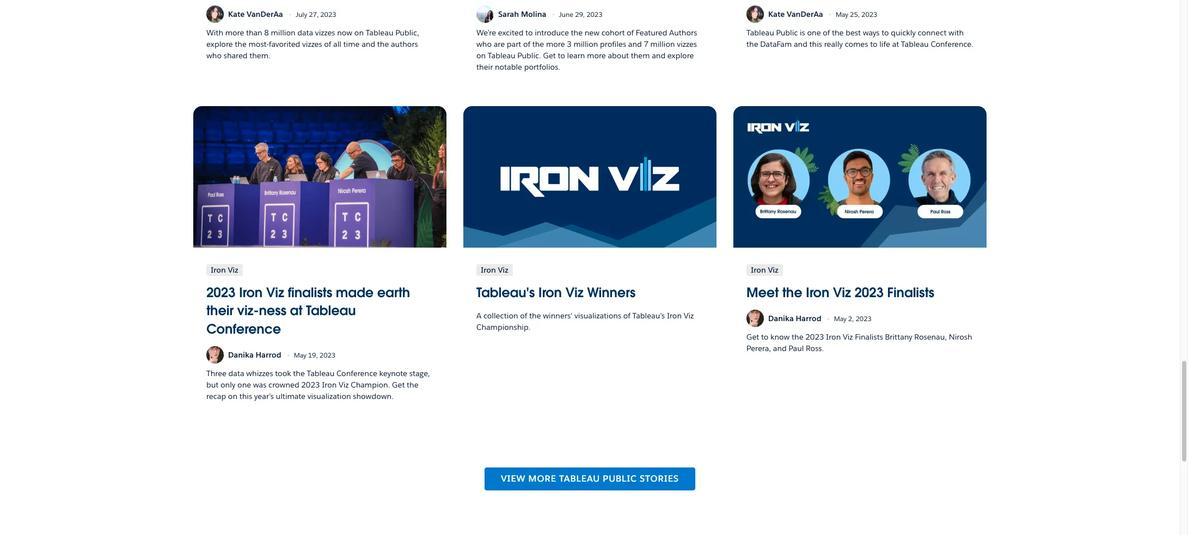 Task type: locate. For each thing, give the bounding box(es) containing it.
one inside tableau public is one of the best ways to quickly connect with the datafam and this really comes to life at tableau conference.
[[807, 28, 821, 38]]

the up shared
[[235, 39, 247, 49]]

1 horizontal spatial their
[[477, 62, 493, 72]]

this left 'really'
[[810, 39, 822, 49]]

of right cohort
[[627, 28, 634, 38]]

2 iron viz from the left
[[481, 265, 508, 275]]

life
[[880, 39, 890, 49]]

1 horizontal spatial who
[[477, 39, 492, 49]]

2023 inside 'three data whizzes took the tableau conference keynote stage, but only one was crowned 2023 iron viz champion. get the recap on this year's ultimate visualization showdown.'
[[301, 380, 320, 390]]

harrod for iron
[[796, 314, 822, 323]]

and down is
[[794, 39, 808, 49]]

visualization
[[308, 392, 351, 402]]

iron inside '2023 iron viz finalists made earth their viz-ness at tableau conference'
[[239, 284, 263, 301]]

this
[[810, 39, 822, 49], [239, 392, 252, 402]]

0 horizontal spatial one
[[237, 380, 251, 390]]

conference
[[206, 321, 281, 338], [337, 369, 377, 379]]

ways
[[863, 28, 880, 38]]

their
[[477, 62, 493, 72], [206, 302, 234, 319]]

iron inside get to know the 2023 iron viz finalists brittany rosenau, nirosh perera, and paul ross.
[[826, 332, 841, 342]]

2 vertical spatial on
[[228, 392, 237, 402]]

1 horizontal spatial this
[[810, 39, 822, 49]]

1 vertical spatial explore
[[668, 51, 694, 60]]

0 horizontal spatial kate vanderaa
[[228, 9, 283, 19]]

we're
[[477, 28, 496, 38]]

2 horizontal spatial on
[[477, 51, 486, 60]]

0 horizontal spatial explore
[[206, 39, 233, 49]]

danika
[[768, 314, 794, 323], [228, 350, 254, 360]]

0 horizontal spatial this
[[239, 392, 252, 402]]

and right time
[[362, 39, 375, 49]]

2 kate vanderaa from the left
[[768, 9, 823, 19]]

and down know
[[773, 344, 787, 354]]

iron inside a collection of the winners' visualizations of tableau's iron viz championship.
[[667, 311, 682, 321]]

0 horizontal spatial their
[[206, 302, 234, 319]]

danika harrod for the
[[768, 314, 822, 323]]

1 horizontal spatial kate
[[768, 9, 785, 19]]

0 vertical spatial at
[[892, 39, 899, 49]]

tableau's iron viz winners link
[[477, 284, 704, 302]]

datafam
[[760, 39, 792, 49]]

may left 25,
[[836, 10, 848, 18]]

vanderaa up 8 at the top of the page
[[247, 9, 283, 19]]

0 horizontal spatial data
[[229, 369, 244, 379]]

2 vertical spatial may
[[294, 351, 306, 359]]

vanderaa for one
[[787, 9, 823, 19]]

this inside 'three data whizzes took the tableau conference keynote stage, but only one was crowned 2023 iron viz champion. get the recap on this year's ultimate visualization showdown.'
[[239, 392, 252, 402]]

get inside get to know the 2023 iron viz finalists brittany rosenau, nirosh perera, and paul ross.
[[747, 332, 759, 342]]

winners'
[[543, 311, 573, 321]]

vizzes down the authors
[[677, 39, 697, 49]]

1 horizontal spatial iron viz
[[481, 265, 508, 275]]

harrod up ross.
[[796, 314, 822, 323]]

million
[[271, 28, 295, 38], [574, 39, 598, 49], [651, 39, 675, 49]]

perera,
[[747, 344, 771, 354]]

and inside with more than 8 million data vizzes now on tableau public, explore the most-favorited vizzes of all time and the authors who shared them.
[[362, 39, 375, 49]]

kate up datafam
[[768, 9, 785, 19]]

vanderaa
[[247, 9, 283, 19], [787, 9, 823, 19]]

one left the was
[[237, 380, 251, 390]]

who inside we're excited to introduce the new cohort of featured authors who are part of the more 3 million profiles and 7 million vizzes on tableau public. get to learn more about them and explore their notable portfolios.
[[477, 39, 492, 49]]

0 horizontal spatial get
[[392, 380, 405, 390]]

2 vertical spatial more
[[587, 51, 606, 60]]

0 horizontal spatial finalists
[[855, 332, 883, 342]]

vizzes left all
[[302, 39, 322, 49]]

1 horizontal spatial get
[[543, 51, 556, 60]]

iron viz
[[211, 265, 238, 275], [481, 265, 508, 275], [751, 265, 779, 275]]

kate vanderaa up than at the top left of the page
[[228, 9, 283, 19]]

0 vertical spatial their
[[477, 62, 493, 72]]

more down profiles
[[587, 51, 606, 60]]

their left notable
[[477, 62, 493, 72]]

kate for more
[[228, 9, 245, 19]]

public inside tableau public is one of the best ways to quickly connect with the datafam and this really comes to life at tableau conference.
[[776, 28, 798, 38]]

and inside get to know the 2023 iron viz finalists brittany rosenau, nirosh perera, and paul ross.
[[773, 344, 787, 354]]

get up portfolios.
[[543, 51, 556, 60]]

more left than at the top left of the page
[[225, 28, 244, 38]]

conference inside 'three data whizzes took the tableau conference keynote stage, but only one was crowned 2023 iron viz champion. get the recap on this year's ultimate visualization showdown.'
[[337, 369, 377, 379]]

0 horizontal spatial danika
[[228, 350, 254, 360]]

their left viz-
[[206, 302, 234, 319]]

cards element
[[193, 0, 987, 416]]

1 vertical spatial danika
[[228, 350, 254, 360]]

1 vertical spatial finalists
[[855, 332, 883, 342]]

may left 19,
[[294, 351, 306, 359]]

at
[[892, 39, 899, 49], [290, 302, 303, 319]]

champion.
[[351, 380, 390, 390]]

2 horizontal spatial iron viz
[[751, 265, 779, 275]]

1 kate vanderaa from the left
[[228, 9, 283, 19]]

1 vertical spatial conference
[[337, 369, 377, 379]]

1 vertical spatial more
[[546, 39, 565, 49]]

collection
[[484, 311, 518, 321]]

view more tableau public stories link
[[501, 473, 679, 485]]

tableau right "more"
[[559, 473, 600, 485]]

19,
[[308, 351, 318, 359]]

0 vertical spatial conference
[[206, 321, 281, 338]]

data up only on the bottom of the page
[[229, 369, 244, 379]]

2 horizontal spatial million
[[651, 39, 675, 49]]

0 horizontal spatial more
[[225, 28, 244, 38]]

all
[[333, 39, 341, 49]]

data
[[297, 28, 313, 38], [229, 369, 244, 379]]

at right life
[[892, 39, 899, 49]]

1 kate from the left
[[228, 9, 245, 19]]

most-
[[249, 39, 269, 49]]

conference up the champion.
[[337, 369, 377, 379]]

danika harrod up know
[[768, 314, 822, 323]]

who down we're
[[477, 39, 492, 49]]

tableau
[[366, 28, 394, 38], [747, 28, 774, 38], [901, 39, 929, 49], [488, 51, 516, 60], [306, 302, 356, 319], [307, 369, 335, 379], [559, 473, 600, 485]]

on down only on the bottom of the page
[[228, 392, 237, 402]]

0 vertical spatial danika
[[768, 314, 794, 323]]

get down keynote
[[392, 380, 405, 390]]

their inside '2023 iron viz finalists made earth their viz-ness at tableau conference'
[[206, 302, 234, 319]]

to inside get to know the 2023 iron viz finalists brittany rosenau, nirosh perera, and paul ross.
[[761, 332, 769, 342]]

on up time
[[354, 28, 364, 38]]

conference down viz-
[[206, 321, 281, 338]]

1 horizontal spatial danika harrod
[[768, 314, 822, 323]]

1 horizontal spatial public
[[776, 28, 798, 38]]

on
[[354, 28, 364, 38], [477, 51, 486, 60], [228, 392, 237, 402]]

million down featured
[[651, 39, 675, 49]]

rosenau,
[[915, 332, 947, 342]]

tableau's up collection
[[477, 284, 535, 301]]

public left stories in the bottom right of the page
[[603, 473, 637, 485]]

to left life
[[870, 39, 878, 49]]

1 vertical spatial harrod
[[256, 350, 281, 360]]

get up perera,
[[747, 332, 759, 342]]

0 vertical spatial finalists
[[887, 284, 935, 301]]

of down winners
[[623, 311, 631, 321]]

meet the iron viz 2023 finalists link
[[747, 284, 974, 302]]

2023
[[320, 10, 336, 18], [587, 10, 603, 18], [862, 10, 878, 18], [206, 284, 235, 301], [855, 284, 884, 301], [856, 315, 872, 323], [806, 332, 824, 342], [320, 351, 336, 359], [301, 380, 320, 390]]

tableau's down winners
[[633, 311, 665, 321]]

1 vertical spatial may
[[834, 315, 847, 323]]

the up 3
[[571, 28, 583, 38]]

0 vertical spatial data
[[297, 28, 313, 38]]

explore inside we're excited to introduce the new cohort of featured authors who are part of the more 3 million profiles and 7 million vizzes on tableau public. get to learn more about them and explore their notable portfolios.
[[668, 51, 694, 60]]

0 vertical spatial one
[[807, 28, 821, 38]]

danika harrod up whizzes
[[228, 350, 281, 360]]

the
[[571, 28, 583, 38], [832, 28, 844, 38], [235, 39, 247, 49], [377, 39, 389, 49], [532, 39, 544, 49], [747, 39, 758, 49], [782, 284, 802, 301], [529, 311, 541, 321], [792, 332, 804, 342], [293, 369, 305, 379], [407, 380, 419, 390]]

took
[[275, 369, 291, 379]]

explore down the authors
[[668, 51, 694, 60]]

danika up whizzes
[[228, 350, 254, 360]]

1 horizontal spatial explore
[[668, 51, 694, 60]]

1 iron viz from the left
[[211, 265, 238, 275]]

iron viz for meet
[[751, 265, 779, 275]]

1 vanderaa from the left
[[247, 9, 283, 19]]

1 vertical spatial one
[[237, 380, 251, 390]]

explore down with
[[206, 39, 233, 49]]

2 vertical spatial get
[[392, 380, 405, 390]]

who left shared
[[206, 51, 222, 60]]

their inside we're excited to introduce the new cohort of featured authors who are part of the more 3 million profiles and 7 million vizzes on tableau public. get to learn more about them and explore their notable portfolios.
[[477, 62, 493, 72]]

more down introduce on the top left of page
[[546, 39, 565, 49]]

0 horizontal spatial million
[[271, 28, 295, 38]]

to up life
[[882, 28, 889, 38]]

of up 'really'
[[823, 28, 830, 38]]

1 horizontal spatial data
[[297, 28, 313, 38]]

introduce
[[535, 28, 569, 38]]

8
[[264, 28, 269, 38]]

0 vertical spatial get
[[543, 51, 556, 60]]

0 horizontal spatial tableau's
[[477, 284, 535, 301]]

one inside 'three data whizzes took the tableau conference keynote stage, but only one was crowned 2023 iron viz champion. get the recap on this year's ultimate visualization showdown.'
[[237, 380, 251, 390]]

0 vertical spatial explore
[[206, 39, 233, 49]]

2 vanderaa from the left
[[787, 9, 823, 19]]

0 vertical spatial more
[[225, 28, 244, 38]]

kate vanderaa up is
[[768, 9, 823, 19]]

at down finalists
[[290, 302, 303, 319]]

them
[[631, 51, 650, 60]]

0 horizontal spatial conference
[[206, 321, 281, 338]]

kate vanderaa for is
[[768, 9, 823, 19]]

0 vertical spatial danika harrod
[[768, 314, 822, 323]]

2 kate from the left
[[768, 9, 785, 19]]

1 horizontal spatial more
[[546, 39, 565, 49]]

of inside with more than 8 million data vizzes now on tableau public, explore the most-favorited vizzes of all time and the authors who shared them.
[[324, 39, 331, 49]]

iron inside 'three data whizzes took the tableau conference keynote stage, but only one was crowned 2023 iron viz champion. get the recap on this year's ultimate visualization showdown.'
[[322, 380, 337, 390]]

one right is
[[807, 28, 821, 38]]

2023 inside '2023 iron viz finalists made earth their viz-ness at tableau conference'
[[206, 284, 235, 301]]

1 horizontal spatial conference
[[337, 369, 377, 379]]

stage,
[[409, 369, 430, 379]]

kate
[[228, 9, 245, 19], [768, 9, 785, 19]]

3
[[567, 39, 572, 49]]

viz
[[228, 265, 238, 275], [498, 265, 508, 275], [768, 265, 779, 275], [266, 284, 284, 301], [566, 284, 584, 301], [833, 284, 851, 301], [684, 311, 694, 321], [843, 332, 853, 342], [339, 380, 349, 390]]

0 horizontal spatial who
[[206, 51, 222, 60]]

data down july
[[297, 28, 313, 38]]

about
[[608, 51, 629, 60]]

explore
[[206, 39, 233, 49], [668, 51, 694, 60]]

nirosh
[[949, 332, 972, 342]]

cohort
[[602, 28, 625, 38]]

public
[[776, 28, 798, 38], [603, 473, 637, 485]]

may left 2, in the bottom of the page
[[834, 315, 847, 323]]

1 horizontal spatial at
[[892, 39, 899, 49]]

3 iron viz from the left
[[751, 265, 779, 275]]

was
[[253, 380, 267, 390]]

tableau's
[[477, 284, 535, 301], [633, 311, 665, 321]]

the up paul on the right of the page
[[792, 332, 804, 342]]

we're excited to introduce the new cohort of featured authors who are part of the more 3 million profiles and 7 million vizzes on tableau public. get to learn more about them and explore their notable portfolios.
[[477, 28, 697, 72]]

the left the winners'
[[529, 311, 541, 321]]

of left all
[[324, 39, 331, 49]]

iron viz for tableau's
[[481, 265, 508, 275]]

winners
[[587, 284, 636, 301]]

1 vertical spatial tableau's
[[633, 311, 665, 321]]

more inside with more than 8 million data vizzes now on tableau public, explore the most-favorited vizzes of all time and the authors who shared them.
[[225, 28, 244, 38]]

0 vertical spatial tableau's
[[477, 284, 535, 301]]

0 horizontal spatial public
[[603, 473, 637, 485]]

public.
[[518, 51, 541, 60]]

best
[[846, 28, 861, 38]]

1 vertical spatial on
[[477, 51, 486, 60]]

2023 iron viz finalists made earth their viz-ness at tableau conference link
[[206, 284, 434, 338]]

the right meet
[[782, 284, 802, 301]]

million down new
[[574, 39, 598, 49]]

iron viz up meet
[[751, 265, 779, 275]]

0 horizontal spatial on
[[228, 392, 237, 402]]

may
[[836, 10, 848, 18], [834, 315, 847, 323], [294, 351, 306, 359]]

viz inside "tableau's iron viz winners" link
[[566, 284, 584, 301]]

1 horizontal spatial vanderaa
[[787, 9, 823, 19]]

million up favorited
[[271, 28, 295, 38]]

0 vertical spatial harrod
[[796, 314, 822, 323]]

1 horizontal spatial danika
[[768, 314, 794, 323]]

connect
[[918, 28, 947, 38]]

iron
[[211, 265, 226, 275], [481, 265, 496, 275], [751, 265, 766, 275], [239, 284, 263, 301], [538, 284, 562, 301], [806, 284, 830, 301], [667, 311, 682, 321], [826, 332, 841, 342], [322, 380, 337, 390]]

1 horizontal spatial tableau's
[[633, 311, 665, 321]]

this left the year's
[[239, 392, 252, 402]]

of right collection
[[520, 311, 527, 321]]

molina
[[521, 9, 546, 19]]

tableau down finalists
[[306, 302, 356, 319]]

get
[[543, 51, 556, 60], [747, 332, 759, 342], [392, 380, 405, 390]]

three
[[206, 369, 227, 379]]

finalists up the 'brittany'
[[887, 284, 935, 301]]

more
[[225, 28, 244, 38], [546, 39, 565, 49], [587, 51, 606, 60]]

2 horizontal spatial get
[[747, 332, 759, 342]]

harrod for viz
[[256, 350, 281, 360]]

tableau inside button
[[559, 473, 600, 485]]

0 horizontal spatial danika harrod
[[228, 350, 281, 360]]

tableau up datafam
[[747, 28, 774, 38]]

0 vertical spatial may
[[836, 10, 848, 18]]

1 horizontal spatial one
[[807, 28, 821, 38]]

harrod
[[796, 314, 822, 323], [256, 350, 281, 360]]

1 vertical spatial danika harrod
[[228, 350, 281, 360]]

the up 'really'
[[832, 28, 844, 38]]

get inside we're excited to introduce the new cohort of featured authors who are part of the more 3 million profiles and 7 million vizzes on tableau public. get to learn more about them and explore their notable portfolios.
[[543, 51, 556, 60]]

viz inside meet the iron viz 2023 finalists link
[[833, 284, 851, 301]]

quickly
[[891, 28, 916, 38]]

this inside tableau public is one of the best ways to quickly connect with the datafam and this really comes to life at tableau conference.
[[810, 39, 822, 49]]

1 vertical spatial who
[[206, 51, 222, 60]]

1 horizontal spatial finalists
[[887, 284, 935, 301]]

1 vertical spatial at
[[290, 302, 303, 319]]

iron viz up collection
[[481, 265, 508, 275]]

whizzes
[[246, 369, 273, 379]]

vanderaa up is
[[787, 9, 823, 19]]

0 horizontal spatial at
[[290, 302, 303, 319]]

1 vertical spatial data
[[229, 369, 244, 379]]

1 vertical spatial get
[[747, 332, 759, 342]]

on down we're
[[477, 51, 486, 60]]

authors
[[669, 28, 697, 38]]

showdown.
[[353, 392, 394, 402]]

2 horizontal spatial more
[[587, 51, 606, 60]]

excited
[[498, 28, 524, 38]]

0 vertical spatial public
[[776, 28, 798, 38]]

danika up know
[[768, 314, 794, 323]]

0 vertical spatial who
[[477, 39, 492, 49]]

0 vertical spatial on
[[354, 28, 364, 38]]

0 vertical spatial this
[[810, 39, 822, 49]]

1 horizontal spatial kate vanderaa
[[768, 9, 823, 19]]

tableau down are
[[488, 51, 516, 60]]

0 horizontal spatial vanderaa
[[247, 9, 283, 19]]

1 vertical spatial public
[[603, 473, 637, 485]]

june 29, 2023
[[559, 10, 603, 18]]

harrod up whizzes
[[256, 350, 281, 360]]

to up perera,
[[761, 332, 769, 342]]

1 horizontal spatial harrod
[[796, 314, 822, 323]]

tableau up authors
[[366, 28, 394, 38]]

public left is
[[776, 28, 798, 38]]

0 horizontal spatial iron viz
[[211, 265, 238, 275]]

finalists down may 2, 2023
[[855, 332, 883, 342]]

of
[[627, 28, 634, 38], [823, 28, 830, 38], [324, 39, 331, 49], [523, 39, 530, 49], [520, 311, 527, 321], [623, 311, 631, 321]]

0 horizontal spatial kate
[[228, 9, 245, 19]]

0 horizontal spatial harrod
[[256, 350, 281, 360]]

kate up shared
[[228, 9, 245, 19]]

the left authors
[[377, 39, 389, 49]]

iron viz for 2023
[[211, 265, 238, 275]]

1 vertical spatial their
[[206, 302, 234, 319]]

vizzes
[[315, 28, 335, 38], [302, 39, 322, 49], [677, 39, 697, 49]]

iron viz up viz-
[[211, 265, 238, 275]]

1 vertical spatial this
[[239, 392, 252, 402]]

tableau down quickly
[[901, 39, 929, 49]]

tableau down may 19, 2023
[[307, 369, 335, 379]]

viz inside 'three data whizzes took the tableau conference keynote stage, but only one was crowned 2023 iron viz champion. get the recap on this year's ultimate visualization showdown.'
[[339, 380, 349, 390]]

1 horizontal spatial on
[[354, 28, 364, 38]]



Task type: vqa. For each thing, say whether or not it's contained in the screenshot.
Three
yes



Task type: describe. For each thing, give the bounding box(es) containing it.
portfolios.
[[524, 62, 560, 72]]

now
[[337, 28, 352, 38]]

ross.
[[806, 344, 824, 354]]

june
[[559, 10, 574, 18]]

the inside a collection of the winners' visualizations of tableau's iron viz championship.
[[529, 311, 541, 321]]

tableau inside we're excited to introduce the new cohort of featured authors who are part of the more 3 million profiles and 7 million vizzes on tableau public. get to learn more about them and explore their notable portfolios.
[[488, 51, 516, 60]]

and right them
[[652, 51, 666, 60]]

conference inside '2023 iron viz finalists made earth their viz-ness at tableau conference'
[[206, 321, 281, 338]]

view more tableau public stories
[[501, 473, 679, 485]]

brittany
[[885, 332, 913, 342]]

the down stage,
[[407, 380, 419, 390]]

to right 'excited'
[[526, 28, 533, 38]]

really
[[824, 39, 843, 49]]

data inside with more than 8 million data vizzes now on tableau public, explore the most-favorited vizzes of all time and the authors who shared them.
[[297, 28, 313, 38]]

tableau public is one of the best ways to quickly connect with the datafam and this really comes to life at tableau conference.
[[747, 28, 974, 49]]

with more than 8 million data vizzes now on tableau public, explore the most-favorited vizzes of all time and the authors who shared them.
[[206, 28, 419, 60]]

crowned
[[269, 380, 299, 390]]

more
[[529, 473, 556, 485]]

kate for public
[[768, 9, 785, 19]]

on inside 'three data whizzes took the tableau conference keynote stage, but only one was crowned 2023 iron viz champion. get the recap on this year's ultimate visualization showdown.'
[[228, 392, 237, 402]]

danika for meet the iron viz 2023 finalists
[[768, 314, 794, 323]]

finalists
[[288, 284, 332, 301]]

may 2, 2023
[[834, 315, 872, 323]]

at inside '2023 iron viz finalists made earth their viz-ness at tableau conference'
[[290, 302, 303, 319]]

favorited
[[269, 39, 300, 49]]

of inside tableau public is one of the best ways to quickly connect with the datafam and this really comes to life at tableau conference.
[[823, 28, 830, 38]]

notable
[[495, 62, 522, 72]]

are
[[494, 39, 505, 49]]

viz inside get to know the 2023 iron viz finalists brittany rosenau, nirosh perera, and paul ross.
[[843, 332, 853, 342]]

public inside button
[[603, 473, 637, 485]]

a collection of the winners' visualizations of tableau's iron viz championship.
[[477, 311, 694, 332]]

tableau's iron viz winners
[[477, 284, 636, 301]]

may 25, 2023
[[836, 10, 878, 18]]

comes
[[845, 39, 868, 49]]

who inside with more than 8 million data vizzes now on tableau public, explore the most-favorited vizzes of all time and the authors who shared them.
[[206, 51, 222, 60]]

2023 inside get to know the 2023 iron viz finalists brittany rosenau, nirosh perera, and paul ross.
[[806, 332, 824, 342]]

ultimate
[[276, 392, 306, 402]]

27,
[[309, 10, 319, 18]]

on inside with more than 8 million data vizzes now on tableau public, explore the most-favorited vizzes of all time and the authors who shared them.
[[354, 28, 364, 38]]

million inside with more than 8 million data vizzes now on tableau public, explore the most-favorited vizzes of all time and the authors who shared them.
[[271, 28, 295, 38]]

with
[[949, 28, 964, 38]]

viz inside '2023 iron viz finalists made earth their viz-ness at tableau conference'
[[266, 284, 284, 301]]

vizzes inside we're excited to introduce the new cohort of featured authors who are part of the more 3 million profiles and 7 million vizzes on tableau public. get to learn more about them and explore their notable portfolios.
[[677, 39, 697, 49]]

only
[[221, 380, 236, 390]]

get to know the 2023 iron viz finalists brittany rosenau, nirosh perera, and paul ross.
[[747, 332, 972, 354]]

may for finalists
[[834, 315, 847, 323]]

part
[[507, 39, 521, 49]]

know
[[771, 332, 790, 342]]

viz inside a collection of the winners' visualizations of tableau's iron viz championship.
[[684, 311, 694, 321]]

sarah molina
[[498, 9, 546, 19]]

but
[[206, 380, 219, 390]]

tableau inside 'three data whizzes took the tableau conference keynote stage, but only one was crowned 2023 iron viz champion. get the recap on this year's ultimate visualization showdown.'
[[307, 369, 335, 379]]

meet the iron viz 2023 finalists
[[747, 284, 935, 301]]

tableau inside with more than 8 million data vizzes now on tableau public, explore the most-favorited vizzes of all time and the authors who shared them.
[[366, 28, 394, 38]]

july 27, 2023
[[296, 10, 336, 18]]

at inside tableau public is one of the best ways to quickly connect with the datafam and this really comes to life at tableau conference.
[[892, 39, 899, 49]]

championship.
[[477, 323, 531, 332]]

danika for 2023 iron viz finalists made earth their viz-ness at tableau conference
[[228, 350, 254, 360]]

and inside tableau public is one of the best ways to quickly connect with the datafam and this really comes to life at tableau conference.
[[794, 39, 808, 49]]

of up public.
[[523, 39, 530, 49]]

on inside we're excited to introduce the new cohort of featured authors who are part of the more 3 million profiles and 7 million vizzes on tableau public. get to learn more about them and explore their notable portfolios.
[[477, 51, 486, 60]]

2023 iron viz finalists made earth their viz-ness at tableau conference
[[206, 284, 410, 338]]

7
[[644, 39, 649, 49]]

the left datafam
[[747, 39, 758, 49]]

the right took
[[293, 369, 305, 379]]

vanderaa for 8
[[247, 9, 283, 19]]

visualizations
[[575, 311, 621, 321]]

paul
[[789, 344, 804, 354]]

2,
[[848, 315, 854, 323]]

new
[[585, 28, 600, 38]]

the up public.
[[532, 39, 544, 49]]

ness
[[259, 302, 286, 319]]

with
[[206, 28, 223, 38]]

view more tableau public stories button
[[485, 468, 695, 491]]

danika harrod for iron
[[228, 350, 281, 360]]

vizzes up all
[[315, 28, 335, 38]]

made
[[336, 284, 374, 301]]

may 19, 2023
[[294, 351, 336, 359]]

is
[[800, 28, 805, 38]]

profiles
[[600, 39, 626, 49]]

stories
[[640, 473, 679, 485]]

get inside 'three data whizzes took the tableau conference keynote stage, but only one was crowned 2023 iron viz champion. get the recap on this year's ultimate visualization showdown.'
[[392, 380, 405, 390]]

and left 7
[[628, 39, 642, 49]]

the inside get to know the 2023 iron viz finalists brittany rosenau, nirosh perera, and paul ross.
[[792, 332, 804, 342]]

learn
[[567, 51, 585, 60]]

earth
[[377, 284, 410, 301]]

conference.
[[931, 39, 974, 49]]

shared
[[224, 51, 248, 60]]

29,
[[575, 10, 585, 18]]

25,
[[850, 10, 860, 18]]

a
[[477, 311, 482, 321]]

time
[[343, 39, 360, 49]]

viz-
[[237, 302, 259, 319]]

year's
[[254, 392, 274, 402]]

sarah
[[498, 9, 519, 19]]

tableau inside '2023 iron viz finalists made earth their viz-ness at tableau conference'
[[306, 302, 356, 319]]

finalists inside get to know the 2023 iron viz finalists brittany rosenau, nirosh perera, and paul ross.
[[855, 332, 883, 342]]

explore inside with more than 8 million data vizzes now on tableau public, explore the most-favorited vizzes of all time and the authors who shared them.
[[206, 39, 233, 49]]

featured
[[636, 28, 667, 38]]

data inside 'three data whizzes took the tableau conference keynote stage, but only one was crowned 2023 iron viz champion. get the recap on this year's ultimate visualization showdown.'
[[229, 369, 244, 379]]

meet
[[747, 284, 779, 301]]

than
[[246, 28, 262, 38]]

tableau's inside a collection of the winners' visualizations of tableau's iron viz championship.
[[633, 311, 665, 321]]

to left learn
[[558, 51, 565, 60]]

public,
[[395, 28, 419, 38]]

july
[[296, 10, 307, 18]]

keynote
[[379, 369, 407, 379]]

kate vanderaa for than
[[228, 9, 283, 19]]

three data whizzes took the tableau conference keynote stage, but only one was crowned 2023 iron viz champion. get the recap on this year's ultimate visualization showdown.
[[206, 369, 430, 402]]

recap
[[206, 392, 226, 402]]

iron inside "tableau's iron viz winners" link
[[538, 284, 562, 301]]

may for earth
[[294, 351, 306, 359]]

1 horizontal spatial million
[[574, 39, 598, 49]]

them.
[[250, 51, 271, 60]]

view
[[501, 473, 526, 485]]



